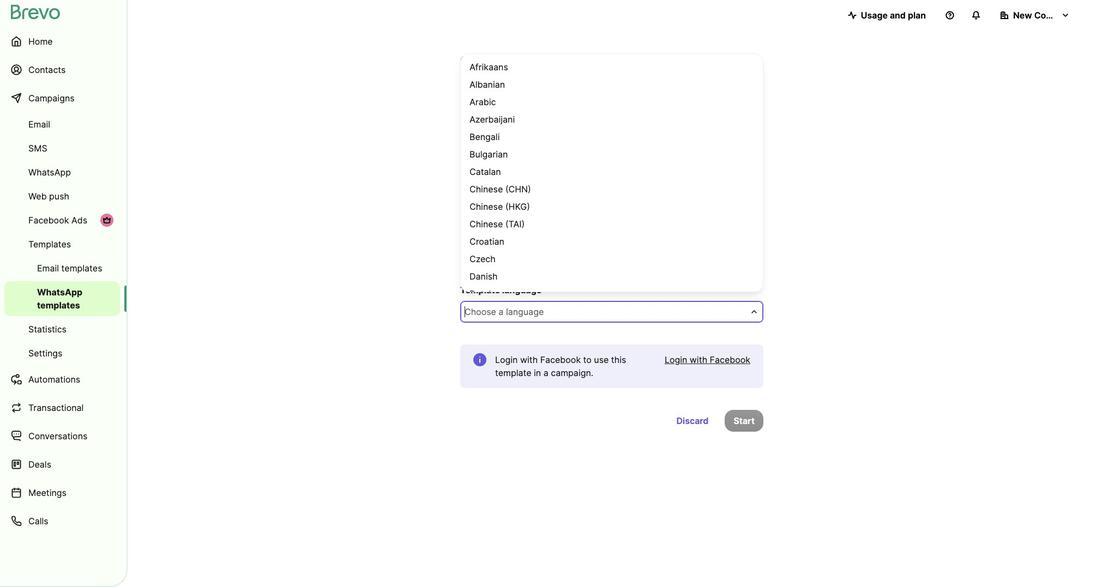 Task type: locate. For each thing, give the bounding box(es) containing it.
email down templates
[[37, 263, 59, 274]]

facebook inside facebook ads link
[[28, 215, 69, 226]]

0 horizontal spatial to
[[556, 123, 564, 134]]

1 vertical spatial templates
[[37, 300, 80, 311]]

1 vertical spatial marketing
[[490, 253, 526, 262]]

campaign.
[[551, 368, 594, 379]]

1 horizontal spatial facebook
[[540, 355, 581, 365]]

1 vertical spatial be
[[749, 110, 759, 121]]

2 vertical spatial be
[[645, 123, 655, 134]]

and left utility
[[643, 253, 656, 262]]

czech
[[470, 254, 496, 265]]

2 login from the left
[[665, 355, 687, 365]]

1 vertical spatial and
[[643, 253, 656, 262]]

1 template from the top
[[460, 158, 500, 169]]

choose inside popup button
[[465, 307, 496, 317]]

1 with from the left
[[520, 355, 538, 365]]

* right type
[[524, 211, 529, 221]]

with for login with facebook to use this template in a campaign.
[[520, 355, 538, 365]]

list box
[[460, 53, 764, 303]]

template
[[585, 53, 641, 69], [583, 97, 620, 108], [672, 110, 708, 121], [495, 368, 532, 379]]

can up sendings.
[[641, 97, 656, 108]]

statistics link
[[4, 319, 120, 340]]

1 horizontal spatial with
[[690, 355, 708, 365]]

0 vertical spatial language
[[502, 285, 542, 296]]

whatsapp up message
[[516, 53, 582, 69]]

3 chinese from the top
[[470, 219, 503, 230]]

*
[[524, 211, 529, 221], [544, 285, 549, 296]]

0 horizontal spatial facebook
[[28, 215, 69, 226]]

1 vertical spatial template
[[460, 211, 500, 221]]

and inside button
[[890, 10, 906, 21]]

usage
[[861, 10, 888, 21]]

choose down croatian
[[460, 253, 488, 262]]

facebook inside login with facebook to use this template in a campaign.
[[540, 355, 581, 365]]

marketing down croatian
[[490, 253, 526, 262]]

1 chinese from the top
[[470, 184, 503, 195]]

transactional up before
[[563, 110, 619, 121]]

chinese up chinese (tai)
[[470, 201, 503, 212]]

to
[[738, 110, 746, 121], [556, 123, 564, 134], [583, 355, 592, 365]]

1 horizontal spatial transactional
[[563, 110, 619, 121]]

whatsapp down email templates link
[[37, 287, 82, 298]]

choose
[[460, 253, 488, 262], [465, 307, 496, 317]]

chinese (hkg)
[[470, 201, 530, 212]]

1 horizontal spatial *
[[544, 285, 549, 296]]

facebook inside login with facebook link
[[710, 355, 751, 365]]

be down sendings.
[[645, 123, 655, 134]]

* for template language *
[[544, 285, 549, 296]]

facebook
[[28, 215, 69, 226], [540, 355, 581, 365], [710, 355, 751, 365]]

create
[[460, 53, 503, 69]]

1 vertical spatial language
[[506, 307, 544, 317]]

whatsapp
[[516, 53, 582, 69], [499, 97, 541, 108], [460, 110, 503, 121], [28, 167, 71, 178], [37, 287, 82, 298]]

name
[[502, 158, 526, 169]]

1 vertical spatial choose
[[465, 307, 496, 317]]

0 vertical spatial templates
[[61, 263, 102, 274]]

push
[[49, 191, 69, 202]]

a inside login with facebook to use this template in a campaign.
[[544, 368, 549, 379]]

Type the name of your template text field
[[460, 175, 764, 196]]

list box containing afrikaans
[[460, 53, 764, 303]]

email for email
[[28, 119, 50, 130]]

login
[[495, 355, 518, 365], [665, 355, 687, 365]]

marketing down chinese (tai)
[[465, 232, 506, 243]]

0 vertical spatial chinese
[[470, 184, 503, 195]]

web push link
[[4, 185, 120, 207]]

a down template language *
[[499, 307, 504, 317]]

choose for choose marketing for promotional communication and utility for informational messages.
[[460, 253, 488, 262]]

(tai)
[[506, 219, 525, 230]]

chinese for chinese (hkg)
[[470, 201, 503, 212]]

0 horizontal spatial and
[[643, 253, 656, 262]]

2 chinese from the top
[[470, 201, 503, 212]]

for
[[694, 97, 705, 108], [504, 123, 516, 134], [528, 253, 538, 262], [681, 253, 691, 262]]

chinese for chinese (tai)
[[470, 219, 503, 230]]

0 vertical spatial marketing
[[465, 232, 506, 243]]

informational
[[693, 253, 740, 262]]

choose down the dutch
[[465, 307, 496, 317]]

use
[[594, 355, 609, 365]]

needs
[[710, 110, 736, 121]]

facebook ads link
[[4, 209, 120, 231]]

whatsapp templates
[[37, 287, 82, 311]]

approval
[[518, 123, 554, 134]]

whatsapp up submitted
[[460, 110, 503, 121]]

chinese down catalan
[[470, 184, 503, 195]]

* down promotional
[[544, 285, 549, 296]]

templates down templates link
[[61, 263, 102, 274]]

templates up statistics link
[[37, 300, 80, 311]]

marketing
[[465, 232, 506, 243], [490, 253, 526, 262]]

3 template from the top
[[460, 285, 500, 296]]

1 vertical spatial chinese
[[470, 201, 503, 212]]

2 horizontal spatial be
[[749, 110, 759, 121]]

0 vertical spatial and
[[890, 10, 906, 21]]

with for login with facebook
[[690, 355, 708, 365]]

messages.
[[460, 261, 499, 271]]

template
[[460, 158, 500, 169], [460, 211, 500, 221], [460, 285, 500, 296]]

templates inside whatsapp templates
[[37, 300, 80, 311]]

new company
[[1013, 10, 1075, 21]]

a for choose
[[499, 307, 504, 317]]

can right it
[[627, 123, 642, 134]]

alert
[[460, 345, 764, 388]]

1 horizontal spatial login
[[665, 355, 687, 365]]

language
[[502, 285, 542, 296], [506, 307, 544, 317]]

1 vertical spatial email
[[37, 263, 59, 274]]

automations
[[28, 374, 80, 385]]

0 horizontal spatial login
[[495, 355, 518, 365]]

choose inside choose marketing for promotional communication and utility for informational messages.
[[460, 253, 488, 262]]

be
[[658, 97, 669, 108], [749, 110, 759, 121], [645, 123, 655, 134]]

0 horizontal spatial transactional
[[28, 403, 84, 413]]

web
[[28, 191, 47, 202]]

to right needs
[[738, 110, 746, 121]]

None field
[[465, 305, 746, 319]]

utility
[[658, 253, 679, 262]]

chinese up croatian
[[470, 219, 503, 230]]

campaigns
[[28, 93, 75, 104]]

2 vertical spatial chinese
[[470, 219, 503, 230]]

2 vertical spatial to
[[583, 355, 592, 365]]

login with facebook link
[[665, 353, 751, 367]]

0 horizontal spatial *
[[524, 211, 529, 221]]

choose for choose a language
[[465, 307, 496, 317]]

with inside login with facebook to use this template in a campaign.
[[520, 355, 538, 365]]

template up before
[[583, 97, 620, 108]]

email templates link
[[4, 257, 120, 279]]

be up 'a'
[[658, 97, 669, 108]]

that
[[622, 97, 638, 108]]

0 vertical spatial *
[[524, 211, 529, 221]]

deals link
[[4, 452, 120, 478]]

a right create
[[506, 53, 513, 69]]

left___rvooi image
[[103, 216, 111, 225]]

0 vertical spatial transactional
[[563, 110, 619, 121]]

template down "bengali"
[[460, 158, 500, 169]]

1 horizontal spatial to
[[583, 355, 592, 365]]

template down danish
[[460, 285, 500, 296]]

chinese (tai)
[[470, 219, 525, 230]]

new
[[1013, 10, 1032, 21]]

a for create
[[506, 53, 513, 69]]

0 vertical spatial template
[[460, 158, 500, 169]]

email
[[28, 119, 50, 130], [37, 263, 59, 274]]

templates for whatsapp templates
[[37, 300, 80, 311]]

0 horizontal spatial be
[[645, 123, 655, 134]]

to left use
[[583, 355, 592, 365]]

2 horizontal spatial facebook
[[710, 355, 751, 365]]

1 horizontal spatial be
[[658, 97, 669, 108]]

to inside login with facebook to use this template in a campaign.
[[583, 355, 592, 365]]

to down or at the right of page
[[556, 123, 564, 134]]

a inside the design a whatsapp message template that can be used for your whatsapp campaigns or transactional sendings. a template needs to be submitted for approval to meta before it can be sent.
[[491, 97, 496, 108]]

for left your
[[694, 97, 705, 108]]

a up azerbaijani
[[491, 97, 496, 108]]

template inside login with facebook to use this template in a campaign.
[[495, 368, 532, 379]]

email link
[[4, 113, 120, 135]]

chinese
[[470, 184, 503, 195], [470, 201, 503, 212], [470, 219, 503, 230]]

chinese for chinese (chn)
[[470, 184, 503, 195]]

a right in
[[544, 368, 549, 379]]

language down template language *
[[506, 307, 544, 317]]

conversations link
[[4, 423, 120, 449]]

1 vertical spatial *
[[544, 285, 549, 296]]

template up croatian
[[460, 211, 500, 221]]

and left plan
[[890, 10, 906, 21]]

login with facebook to use this template in a campaign.
[[495, 355, 626, 379]]

1 vertical spatial to
[[556, 123, 564, 134]]

0 vertical spatial choose
[[460, 253, 488, 262]]

1 horizontal spatial and
[[890, 10, 906, 21]]

60
[[750, 181, 759, 190]]

a
[[663, 110, 669, 121]]

0 horizontal spatial with
[[520, 355, 538, 365]]

transactional down automations
[[28, 403, 84, 413]]

bengali
[[470, 131, 500, 142]]

be right needs
[[749, 110, 759, 121]]

and inside choose marketing for promotional communication and utility for informational messages.
[[643, 253, 656, 262]]

0 vertical spatial be
[[658, 97, 669, 108]]

can
[[641, 97, 656, 108], [627, 123, 642, 134]]

ads
[[71, 215, 87, 226]]

language up choose a language
[[502, 285, 542, 296]]

2 vertical spatial template
[[460, 285, 500, 296]]

template up that
[[585, 53, 641, 69]]

email up sms
[[28, 119, 50, 130]]

templates
[[61, 263, 102, 274], [37, 300, 80, 311]]

1 login from the left
[[495, 355, 518, 365]]

start button
[[725, 410, 764, 432]]

template for template name
[[460, 158, 500, 169]]

2 with from the left
[[690, 355, 708, 365]]

template left in
[[495, 368, 532, 379]]

and
[[890, 10, 906, 21], [643, 253, 656, 262]]

a inside popup button
[[499, 307, 504, 317]]

a for design
[[491, 97, 496, 108]]

login inside login with facebook to use this template in a campaign.
[[495, 355, 518, 365]]

2 template from the top
[[460, 211, 500, 221]]

design
[[460, 97, 489, 108]]

azerbaijani
[[470, 114, 515, 125]]

0 vertical spatial email
[[28, 119, 50, 130]]

2 horizontal spatial to
[[738, 110, 746, 121]]

catalan
[[470, 166, 501, 177]]

choose a language button
[[460, 301, 764, 323]]

marketing button
[[460, 227, 764, 249]]

1 vertical spatial transactional
[[28, 403, 84, 413]]



Task type: vqa. For each thing, say whether or not it's contained in the screenshot.
25
no



Task type: describe. For each thing, give the bounding box(es) containing it.
facebook for login with facebook to use this template in a campaign.
[[540, 355, 581, 365]]

campaigns
[[505, 110, 550, 121]]

templates
[[28, 239, 71, 250]]

discard button
[[668, 410, 718, 432]]

web push
[[28, 191, 69, 202]]

0 vertical spatial to
[[738, 110, 746, 121]]

template for template type *
[[460, 211, 500, 221]]

type
[[502, 211, 521, 221]]

in
[[534, 368, 541, 379]]

marketing inside popup button
[[465, 232, 506, 243]]

conversations
[[28, 431, 87, 442]]

whatsapp up the web push
[[28, 167, 71, 178]]

template down used
[[672, 110, 708, 121]]

template language *
[[460, 285, 549, 296]]

home link
[[4, 28, 120, 55]]

communication
[[585, 253, 640, 262]]

new company button
[[992, 4, 1079, 26]]

transactional link
[[4, 395, 120, 421]]

discard
[[677, 416, 709, 427]]

settings link
[[4, 343, 120, 364]]

campaigns link
[[4, 85, 120, 111]]

email for email templates
[[37, 263, 59, 274]]

login for login with facebook to use this template in a campaign.
[[495, 355, 518, 365]]

for left promotional
[[528, 253, 538, 262]]

deals
[[28, 459, 51, 470]]

for right utility
[[681, 253, 691, 262]]

1 vertical spatial can
[[627, 123, 642, 134]]

templates for email templates
[[61, 263, 102, 274]]

calls link
[[4, 508, 120, 535]]

marketing inside choose marketing for promotional communication and utility for informational messages.
[[490, 253, 526, 262]]

login with facebook
[[665, 355, 751, 365]]

transactional inside the design a whatsapp message template that can be used for your whatsapp campaigns or transactional sendings. a template needs to be submitted for approval to meta before it can be sent.
[[563, 110, 619, 121]]

plan
[[908, 10, 926, 21]]

meetings link
[[4, 480, 120, 506]]

(chn)
[[506, 184, 531, 195]]

meetings
[[28, 488, 67, 499]]

design a whatsapp message template that can be used for your whatsapp campaigns or transactional sendings. a template needs to be submitted for approval to meta before it can be sent.
[[460, 97, 759, 134]]

company
[[1035, 10, 1075, 21]]

login for login with facebook
[[665, 355, 687, 365]]

this
[[611, 355, 626, 365]]

before
[[590, 123, 617, 134]]

arabic
[[470, 97, 496, 107]]

croatian
[[470, 236, 504, 247]]

* for template type *
[[524, 211, 529, 221]]

meta
[[567, 123, 588, 134]]

chinese (chn)
[[470, 184, 531, 195]]

sms
[[28, 143, 47, 154]]

contacts link
[[4, 57, 120, 83]]

it
[[620, 123, 625, 134]]

choose a language
[[465, 307, 544, 317]]

contacts
[[28, 64, 66, 75]]

sendings.
[[621, 110, 661, 121]]

facebook ads
[[28, 215, 87, 226]]

template for template language *
[[460, 285, 500, 296]]

albanian
[[470, 79, 505, 90]]

template name
[[460, 158, 526, 169]]

facebook for login with facebook
[[710, 355, 751, 365]]

whatsapp up campaigns
[[499, 97, 541, 108]]

usage and plan
[[861, 10, 926, 21]]

templates link
[[4, 233, 120, 255]]

language inside popup button
[[506, 307, 544, 317]]

choose marketing for promotional communication and utility for informational messages.
[[460, 253, 740, 271]]

submitted
[[460, 123, 502, 134]]

automations link
[[4, 367, 120, 393]]

alert containing login with facebook to use this template in a campaign.
[[460, 345, 764, 388]]

none field inside choose a language popup button
[[465, 305, 746, 319]]

usage and plan button
[[839, 4, 935, 26]]

sms link
[[4, 137, 120, 159]]

0 vertical spatial can
[[641, 97, 656, 108]]

home
[[28, 36, 53, 47]]

or
[[553, 110, 561, 121]]

whatsapp inside "link"
[[37, 287, 82, 298]]

danish
[[470, 271, 498, 282]]

used
[[671, 97, 691, 108]]

email templates
[[37, 263, 102, 274]]

template type *
[[460, 211, 529, 221]]

calls
[[28, 516, 48, 527]]

bulgarian
[[470, 149, 508, 160]]

sent.
[[658, 123, 678, 134]]

statistics
[[28, 324, 67, 335]]

dutch
[[470, 289, 494, 299]]

whatsapp templates link
[[4, 281, 120, 316]]

whatsapp link
[[4, 161, 120, 183]]

for down campaigns
[[504, 123, 516, 134]]

promotional
[[540, 253, 583, 262]]

your
[[708, 97, 726, 108]]

afrikaans
[[470, 62, 508, 73]]

settings
[[28, 348, 62, 359]]

start
[[734, 416, 755, 427]]

message
[[544, 97, 581, 108]]

(hkg)
[[506, 201, 530, 212]]



